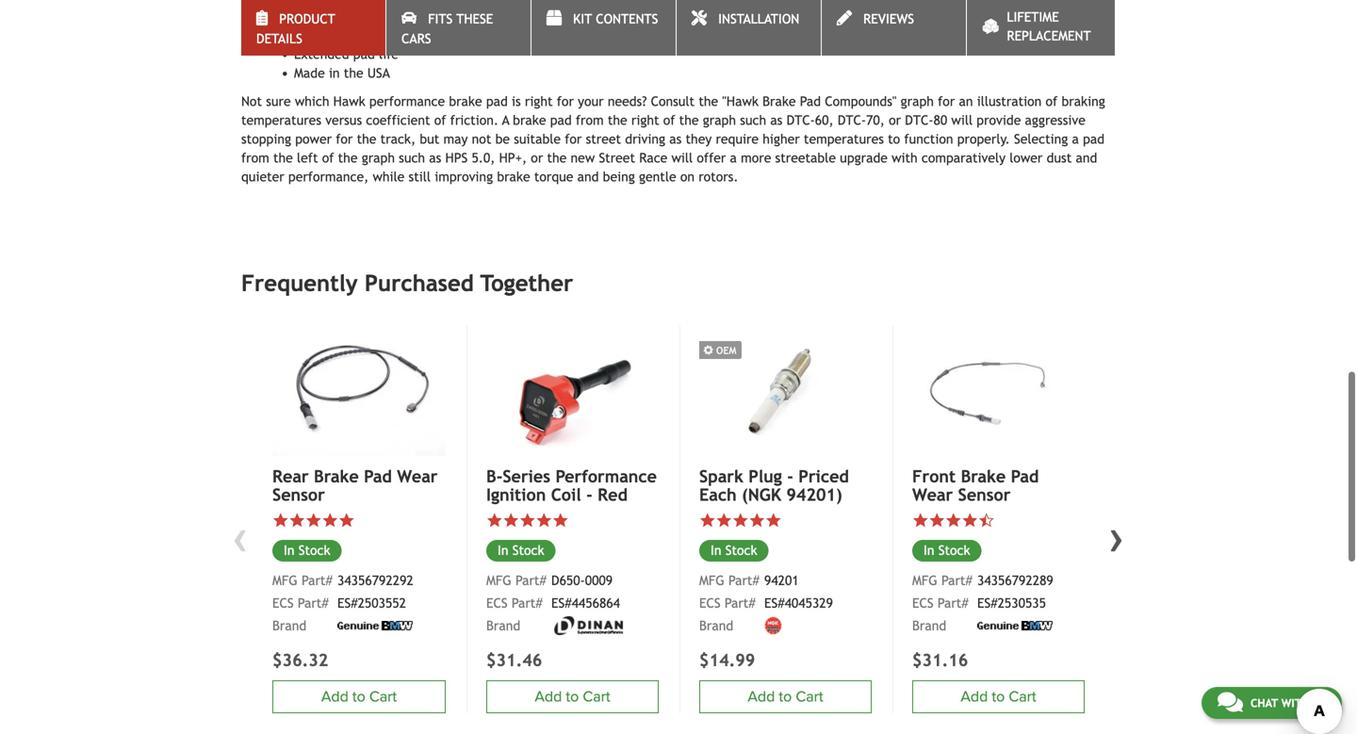 Task type: vqa. For each thing, say whether or not it's contained in the screenshot.
022798tms01-
no



Task type: locate. For each thing, give the bounding box(es) containing it.
in down each
[[711, 543, 721, 558]]

1 cart from the left
[[369, 688, 397, 706]]

stock for spark plug - priced each (ngk 94201)
[[725, 543, 757, 558]]

sensor inside 'front brake pad wear sensor'
[[958, 485, 1011, 505]]

5 star image from the left
[[536, 512, 552, 529]]

add down $36.32
[[321, 688, 348, 706]]

genuine bmw image for $36.32
[[337, 621, 413, 631]]

3 brand from the left
[[699, 618, 733, 633]]

ecs up $36.32
[[272, 595, 294, 611]]

right right the is
[[525, 94, 553, 109]]

temperatures down "sure"
[[241, 113, 321, 128]]

front brake pad wear sensor
[[912, 466, 1039, 505]]

add down $31.46
[[535, 688, 562, 706]]

1 vertical spatial or
[[531, 150, 543, 165]]

2 horizontal spatial as
[[770, 113, 783, 128]]

3 dtc- from the left
[[905, 113, 933, 128]]

to for spark plug - priced each (ngk 94201)
[[779, 688, 792, 706]]

mfg inside mfg part# 34356792292 ecs part# es#2503552 brand
[[272, 573, 298, 588]]

4 in from the left
[[924, 543, 934, 558]]

1 dtc- from the left
[[786, 113, 815, 128]]

dtc- down compounds"
[[838, 113, 866, 128]]

such up the still
[[399, 150, 425, 165]]

2 horizontal spatial brake
[[961, 466, 1006, 486]]

as up will
[[669, 131, 682, 146]]

0 vertical spatial braking
[[353, 28, 397, 43]]

1 horizontal spatial wear
[[912, 485, 953, 505]]

3 cart from the left
[[796, 688, 823, 706]]

or down suitable
[[531, 150, 543, 165]]

2 brand from the left
[[486, 618, 520, 633]]

2 star image from the left
[[322, 512, 338, 529]]

1 horizontal spatial brake
[[763, 94, 796, 109]]

3 add to cart from the left
[[748, 688, 823, 706]]

- right plug
[[787, 466, 793, 486]]

1 horizontal spatial as
[[669, 131, 682, 146]]

series
[[503, 466, 550, 486]]

fits these cars
[[401, 11, 493, 46]]

3 stock from the left
[[725, 543, 757, 558]]

temperatures down 60,
[[804, 131, 884, 146]]

1 horizontal spatial braking
[[1062, 94, 1105, 109]]

1 vertical spatial such
[[399, 150, 425, 165]]

mfg inside the mfg part# 94201 ecs part# es#4045329 brand
[[699, 573, 724, 588]]

pad inside rear brake pad wear sensor
[[364, 466, 392, 486]]

a down require
[[730, 150, 737, 165]]

for down 'versus' on the left of the page
[[336, 131, 353, 146]]

braking down 'low'
[[353, 28, 397, 43]]

genuine bmw image down es#2530535
[[977, 621, 1053, 631]]

4 add to cart button from the left
[[912, 680, 1085, 713]]

mfg inside mfg part# d650-0009 ecs part# es#4456864 brand
[[486, 573, 511, 588]]

1 star image from the left
[[272, 512, 289, 529]]

in for spark plug - priced each (ngk 94201)
[[711, 543, 721, 558]]

add to cart button
[[272, 680, 446, 713], [486, 680, 659, 713], [699, 680, 872, 713], [912, 680, 1085, 713]]

the
[[344, 65, 363, 80], [699, 94, 718, 109], [608, 113, 627, 128], [679, 113, 699, 128], [357, 131, 376, 146], [273, 150, 293, 165], [338, 150, 358, 165], [547, 150, 567, 165]]

add to cart down $31.46
[[535, 688, 610, 706]]

dust
[[1047, 150, 1072, 165]]

brake inside rear brake pad wear sensor
[[314, 466, 359, 486]]

braking up aggressive
[[1062, 94, 1105, 109]]

1 in from the left
[[284, 543, 295, 558]]

10 star image from the left
[[765, 512, 782, 529]]

higher
[[763, 131, 800, 146]]

as
[[770, 113, 783, 128], [669, 131, 682, 146], [429, 150, 441, 165]]

wear inside rear brake pad wear sensor
[[397, 466, 438, 486]]

1 vertical spatial graph
[[703, 113, 736, 128]]

brand up the $14.99
[[699, 618, 733, 633]]

stock up mfg part# 34356792292 ecs part# es#2503552 brand
[[299, 543, 330, 558]]

brake down "hp+,"
[[497, 169, 530, 184]]

ecs up $31.46
[[486, 595, 508, 611]]

fits
[[428, 11, 453, 26]]

wear inside 'front brake pad wear sensor'
[[912, 485, 953, 505]]

0 horizontal spatial with
[[892, 150, 918, 165]]

add to cart down $31.16
[[961, 688, 1036, 706]]

3 add to cart button from the left
[[699, 680, 872, 713]]

brand inside the mfg part# 94201 ecs part# es#4045329 brand
[[699, 618, 733, 633]]

4 mfg from the left
[[912, 573, 937, 588]]

94201)
[[786, 485, 842, 505]]

1 vertical spatial as
[[669, 131, 682, 146]]

add to cart
[[321, 688, 397, 706], [535, 688, 610, 706], [748, 688, 823, 706], [961, 688, 1036, 706]]

in stock up mfg part# 34356792289 ecs part# es#2530535 brand
[[924, 543, 970, 558]]

to for front brake pad wear sensor
[[992, 688, 1005, 706]]

1 in stock from the left
[[284, 543, 330, 558]]

2 cart from the left
[[583, 688, 610, 706]]

brand for $14.99
[[699, 618, 733, 633]]

brake right rear at the left of the page
[[314, 466, 359, 486]]

these
[[456, 11, 493, 26]]

graph up while
[[362, 150, 395, 165]]

ecs up the $14.99
[[699, 595, 721, 611]]

from
[[576, 113, 604, 128], [241, 150, 269, 165]]

b-series performance ignition coil - red image
[[486, 326, 659, 455]]

with down function
[[892, 150, 918, 165]]

0 horizontal spatial sensor
[[272, 485, 325, 505]]

brand inside mfg part# 34356792289 ecs part# es#2530535 brand
[[912, 618, 946, 633]]

4 add from the left
[[961, 688, 988, 706]]

2 add to cart from the left
[[535, 688, 610, 706]]

right up driving
[[631, 113, 659, 128]]

ecs inside mfg part# d650-0009 ecs part# es#4456864 brand
[[486, 595, 508, 611]]

coefficient
[[366, 113, 430, 128]]

1 add to cart from the left
[[321, 688, 397, 706]]

mfg part# 34356792292 ecs part# es#2503552 brand
[[272, 573, 413, 633]]

2 stock from the left
[[512, 543, 544, 558]]

12 star image from the left
[[945, 512, 962, 529]]

2 in from the left
[[498, 543, 508, 558]]

brake up half star image
[[961, 466, 1006, 486]]

in stock
[[284, 543, 330, 558], [498, 543, 544, 558], [711, 543, 757, 558], [924, 543, 970, 558]]

1 mfg from the left
[[272, 573, 298, 588]]

2 ecs from the left
[[486, 595, 508, 611]]

0 horizontal spatial wear
[[397, 466, 438, 486]]

made
[[294, 65, 325, 80]]

add to cart button down the $14.99
[[699, 680, 872, 713]]

-
[[787, 466, 793, 486], [586, 485, 592, 505]]

in stock up mfg part# 34356792292 ecs part# es#2503552 brand
[[284, 543, 330, 558]]

5.0,
[[472, 150, 495, 165]]

coil
[[551, 485, 581, 505]]

to for b-series performance ignition coil - red
[[566, 688, 579, 706]]

for left your
[[557, 94, 574, 109]]

right
[[525, 94, 553, 109], [631, 113, 659, 128]]

the up the performance,
[[338, 150, 358, 165]]

add for $31.46
[[535, 688, 562, 706]]

pad up usa at the left top
[[353, 47, 375, 62]]

ecs inside mfg part# 34356792292 ecs part# es#2503552 brand
[[272, 595, 294, 611]]

0 horizontal spatial graph
[[362, 150, 395, 165]]

brake inside 'front brake pad wear sensor'
[[961, 466, 1006, 486]]

80 will
[[933, 113, 973, 128]]

2 vertical spatial as
[[429, 150, 441, 165]]

1 add to cart button from the left
[[272, 680, 446, 713]]

2 horizontal spatial graph
[[901, 94, 934, 109]]

add down the $14.99
[[748, 688, 775, 706]]

1 horizontal spatial such
[[740, 113, 766, 128]]

wear for rear brake pad wear sensor
[[397, 466, 438, 486]]

will
[[671, 150, 693, 165]]

3 in stock from the left
[[711, 543, 757, 558]]

3 add from the left
[[748, 688, 775, 706]]

1 vertical spatial a
[[730, 150, 737, 165]]

kit contents
[[573, 11, 658, 26]]

3 in from the left
[[711, 543, 721, 558]]

1 vertical spatial temperatures
[[804, 131, 884, 146]]

add to cart button down $31.46
[[486, 680, 659, 713]]

function
[[904, 131, 953, 146]]

dtc- up higher
[[786, 113, 815, 128]]

0 horizontal spatial right
[[525, 94, 553, 109]]

2 add from the left
[[535, 688, 562, 706]]

1 horizontal spatial a
[[1072, 131, 1079, 146]]

0 vertical spatial and
[[1076, 150, 1097, 165]]

1 horizontal spatial pad
[[800, 94, 821, 109]]

3 mfg from the left
[[699, 573, 724, 588]]

sensor for front
[[958, 485, 1011, 505]]

ecs up $31.16
[[912, 595, 934, 611]]

ngk image
[[764, 616, 782, 635]]

0 vertical spatial temperatures
[[241, 113, 321, 128]]

1 vertical spatial and
[[577, 169, 599, 184]]

needs?
[[608, 94, 647, 109]]

to inside not sure which hawk performance brake pad is right for your needs? consult the "hawk brake pad compounds" graph for an illustration of braking temperatures versus coefficient of friction. a brake pad from the right of the graph such as dtc-60, dtc-70, or dtc-80 will provide aggressive stopping power for the track, but may not be suitable for street driving as they require higher temperatures to function properly. selecting a pad from the left of the graph such as hps 5.0, hp+, or the new street race will offer a more streetable upgrade with comparatively lower dust and quieter performance, while still improving brake torque and being gentle on rotors.
[[888, 131, 900, 146]]

and right dust
[[1076, 150, 1097, 165]]

pad up 60,
[[800, 94, 821, 109]]

1 genuine bmw image from the left
[[337, 621, 413, 631]]

0 horizontal spatial as
[[429, 150, 441, 165]]

pad
[[800, 94, 821, 109], [364, 466, 392, 486], [1011, 466, 1039, 486]]

pad inside very quiet, low noise improved braking over oe pads extended pad life made in the usa
[[353, 47, 375, 62]]

brand up $31.46
[[486, 618, 520, 633]]

sure
[[266, 94, 291, 109]]

front brake pad wear sensor image
[[912, 326, 1085, 455]]

2 sensor from the left
[[958, 485, 1011, 505]]

mfg inside mfg part# 34356792289 ecs part# es#2530535 brand
[[912, 573, 937, 588]]

add to cart down $36.32
[[321, 688, 397, 706]]

graph up require
[[703, 113, 736, 128]]

0 horizontal spatial pad
[[364, 466, 392, 486]]

in
[[329, 65, 340, 80]]

over oe pads
[[401, 28, 478, 43]]

frequently
[[241, 270, 358, 296]]

us
[[1313, 696, 1326, 710]]

in down rear at the left of the page
[[284, 543, 295, 558]]

1 stock from the left
[[299, 543, 330, 558]]

stock for rear brake pad wear sensor
[[299, 543, 330, 558]]

mfg up $31.16
[[912, 573, 937, 588]]

in stock down ignition
[[498, 543, 544, 558]]

4 ecs from the left
[[912, 595, 934, 611]]

1 horizontal spatial genuine bmw image
[[977, 621, 1053, 631]]

0 horizontal spatial a
[[730, 150, 737, 165]]

part#
[[302, 573, 332, 588], [515, 573, 546, 588], [728, 573, 759, 588], [941, 573, 972, 588], [298, 595, 329, 611], [512, 595, 543, 611], [725, 595, 755, 611], [938, 595, 968, 611]]

mfg part# 34356792289 ecs part# es#2530535 brand
[[912, 573, 1053, 633]]

star image
[[272, 512, 289, 529], [305, 512, 322, 529], [338, 512, 355, 529], [503, 512, 519, 529], [716, 512, 732, 529], [912, 512, 929, 529], [962, 512, 978, 529]]

ecs inside the mfg part# 94201 ecs part# es#4045329 brand
[[699, 595, 721, 611]]

4 stock from the left
[[938, 543, 970, 558]]

frequently purchased together
[[241, 270, 573, 296]]

of up "but"
[[434, 113, 446, 128]]

34356792292
[[337, 573, 413, 588]]

1 horizontal spatial and
[[1076, 150, 1097, 165]]

of up the performance,
[[322, 150, 334, 165]]

not
[[472, 131, 491, 146]]

0 vertical spatial with
[[892, 150, 918, 165]]

and down the new
[[577, 169, 599, 184]]

0 horizontal spatial temperatures
[[241, 113, 321, 128]]

very
[[294, 9, 320, 24]]

in for b-series performance ignition coil - red
[[498, 543, 508, 558]]

star image
[[289, 512, 305, 529], [322, 512, 338, 529], [486, 512, 503, 529], [519, 512, 536, 529], [536, 512, 552, 529], [552, 512, 569, 529], [699, 512, 716, 529], [732, 512, 749, 529], [749, 512, 765, 529], [765, 512, 782, 529], [929, 512, 945, 529], [945, 512, 962, 529]]

is
[[512, 94, 521, 109]]

2 dtc- from the left
[[838, 113, 866, 128]]

from up quieter
[[241, 150, 269, 165]]

upgrade
[[840, 150, 888, 165]]

add to cart button for $31.46
[[486, 680, 659, 713]]

chat with us
[[1250, 696, 1326, 710]]

kit contents link
[[531, 0, 676, 55]]

0 horizontal spatial braking
[[353, 28, 397, 43]]

brake up higher
[[763, 94, 796, 109]]

2 genuine bmw image from the left
[[977, 621, 1053, 631]]

brake for front brake pad wear sensor
[[961, 466, 1006, 486]]

with left us
[[1281, 696, 1309, 710]]

sensor for rear
[[272, 485, 325, 505]]

part# left 34356792289
[[941, 573, 972, 588]]

1 horizontal spatial -
[[787, 466, 793, 486]]

4 cart from the left
[[1009, 688, 1036, 706]]

0 horizontal spatial genuine bmw image
[[337, 621, 413, 631]]

torque
[[534, 169, 573, 184]]

1 vertical spatial from
[[241, 150, 269, 165]]

1 ecs from the left
[[272, 595, 294, 611]]

brake up suitable
[[513, 113, 546, 128]]

part# up the $14.99
[[725, 595, 755, 611]]

add
[[321, 688, 348, 706], [535, 688, 562, 706], [748, 688, 775, 706], [961, 688, 988, 706]]

stock down ignition
[[512, 543, 544, 558]]

0 vertical spatial or
[[889, 113, 901, 128]]

2 vertical spatial brake
[[497, 169, 530, 184]]

they
[[686, 131, 712, 146]]

illustration
[[977, 94, 1042, 109]]

9 star image from the left
[[749, 512, 765, 529]]

gentle
[[639, 169, 676, 184]]

1 vertical spatial right
[[631, 113, 659, 128]]

1 horizontal spatial with
[[1281, 696, 1309, 710]]

to for rear brake pad wear sensor
[[352, 688, 365, 706]]

3 ecs from the left
[[699, 595, 721, 611]]

with
[[892, 150, 918, 165], [1281, 696, 1309, 710]]

0 vertical spatial a
[[1072, 131, 1079, 146]]

1 star image from the left
[[289, 512, 305, 529]]

kit
[[573, 11, 592, 26]]

94201
[[764, 573, 799, 588]]

spark plug - priced each (ngk 94201) image
[[699, 326, 872, 455]]

stock up mfg part# 34356792289 ecs part# es#2530535 brand
[[938, 543, 970, 558]]

1 brand from the left
[[272, 618, 306, 633]]

part# up $31.16
[[938, 595, 968, 611]]

2 horizontal spatial dtc-
[[905, 113, 933, 128]]

of up aggressive
[[1046, 94, 1058, 109]]

pad down "front brake pad wear sensor" image
[[1011, 466, 1039, 486]]

0 horizontal spatial brake
[[314, 466, 359, 486]]

stopping
[[241, 131, 291, 146]]

such
[[740, 113, 766, 128], [399, 150, 425, 165]]

5 star image from the left
[[716, 512, 732, 529]]

mfg for $31.16
[[912, 573, 937, 588]]

0 vertical spatial from
[[576, 113, 604, 128]]

aggressive
[[1025, 113, 1086, 128]]

add to cart down the $14.99
[[748, 688, 823, 706]]

add to cart button down $31.16
[[912, 680, 1085, 713]]

0 horizontal spatial from
[[241, 150, 269, 165]]

graph up function
[[901, 94, 934, 109]]

as up higher
[[770, 113, 783, 128]]

sensor inside rear brake pad wear sensor
[[272, 485, 325, 505]]

in down front
[[924, 543, 934, 558]]

part# up $31.46
[[512, 595, 543, 611]]

0 horizontal spatial such
[[399, 150, 425, 165]]

mfg
[[272, 573, 298, 588], [486, 573, 511, 588], [699, 573, 724, 588], [912, 573, 937, 588]]

product details
[[256, 11, 335, 46]]

7 star image from the left
[[699, 512, 716, 529]]

from down your
[[576, 113, 604, 128]]

1 horizontal spatial dtc-
[[838, 113, 866, 128]]

in down ignition
[[498, 543, 508, 558]]

extended
[[294, 47, 349, 62]]

replacement
[[1007, 28, 1091, 43]]

quieter
[[241, 169, 284, 184]]

brake up friction.
[[449, 94, 482, 109]]

0 horizontal spatial -
[[586, 485, 592, 505]]

1 horizontal spatial sensor
[[958, 485, 1011, 505]]

lifetime
[[1007, 9, 1059, 25]]

in stock down each
[[711, 543, 757, 558]]

brand up $36.32
[[272, 618, 306, 633]]

0 horizontal spatial dtc-
[[786, 113, 815, 128]]

4 brand from the left
[[912, 618, 946, 633]]

braking inside not sure which hawk performance brake pad is right for your needs? consult the "hawk brake pad compounds" graph for an illustration of braking temperatures versus coefficient of friction. a brake pad from the right of the graph such as dtc-60, dtc-70, or dtc-80 will provide aggressive stopping power for the track, but may not be suitable for street driving as they require higher temperatures to function properly. selecting a pad from the left of the graph such as hps 5.0, hp+, or the new street race will offer a more streetable upgrade with comparatively lower dust and quieter performance, while still improving brake torque and being gentle on rotors.
[[1062, 94, 1105, 109]]

the inside very quiet, low noise improved braking over oe pads extended pad life made in the usa
[[344, 65, 363, 80]]

such down "hawk
[[740, 113, 766, 128]]

1 add from the left
[[321, 688, 348, 706]]

or right 70,
[[889, 113, 901, 128]]

0 vertical spatial as
[[770, 113, 783, 128]]

more
[[741, 150, 771, 165]]

pad right rear at the left of the page
[[364, 466, 392, 486]]

stock for front brake pad wear sensor
[[938, 543, 970, 558]]

4 in stock from the left
[[924, 543, 970, 558]]

8 star image from the left
[[732, 512, 749, 529]]

add to cart button down $36.32
[[272, 680, 446, 713]]

add for $14.99
[[748, 688, 775, 706]]

brand inside mfg part# 34356792292 ecs part# es#2503552 brand
[[272, 618, 306, 633]]

brake
[[449, 94, 482, 109], [513, 113, 546, 128], [497, 169, 530, 184]]

2 in stock from the left
[[498, 543, 544, 558]]

add to cart for $14.99
[[748, 688, 823, 706]]

2 mfg from the left
[[486, 573, 511, 588]]

4 add to cart from the left
[[961, 688, 1036, 706]]

ecs
[[272, 595, 294, 611], [486, 595, 508, 611], [699, 595, 721, 611], [912, 595, 934, 611]]

cart
[[369, 688, 397, 706], [583, 688, 610, 706], [796, 688, 823, 706], [1009, 688, 1036, 706]]

add down $31.16
[[961, 688, 988, 706]]

mfg up $36.32
[[272, 573, 298, 588]]

genuine bmw image for $31.16
[[977, 621, 1053, 631]]

genuine bmw image down es#2503552 in the bottom of the page
[[337, 621, 413, 631]]

stock up the mfg part# 94201 ecs part# es#4045329 brand
[[725, 543, 757, 558]]

1 vertical spatial braking
[[1062, 94, 1105, 109]]

ecs inside mfg part# 34356792289 ecs part# es#2530535 brand
[[912, 595, 934, 611]]

add to cart button for $31.16
[[912, 680, 1085, 713]]

1 horizontal spatial graph
[[703, 113, 736, 128]]

pad inside 'front brake pad wear sensor'
[[1011, 466, 1039, 486]]

2 horizontal spatial pad
[[1011, 466, 1039, 486]]

2 add to cart button from the left
[[486, 680, 659, 713]]

mfg left d650-
[[486, 573, 511, 588]]

of down consult
[[663, 113, 675, 128]]

spark plug - priced each (ngk 94201) link
[[699, 466, 872, 505]]

- left the 'red'
[[586, 485, 592, 505]]

add to cart for $36.32
[[321, 688, 397, 706]]

1 sensor from the left
[[272, 485, 325, 505]]

6 star image from the left
[[552, 512, 569, 529]]

as down "but"
[[429, 150, 441, 165]]

wear
[[397, 466, 438, 486], [912, 485, 953, 505]]

genuine bmw image
[[337, 621, 413, 631], [977, 621, 1053, 631]]

brand up $31.16
[[912, 618, 946, 633]]

priced
[[798, 466, 849, 486]]



Task type: describe. For each thing, give the bounding box(es) containing it.
part# left 94201
[[728, 573, 759, 588]]

streetable
[[775, 150, 836, 165]]

cart for $14.99
[[796, 688, 823, 706]]

ignition
[[486, 485, 546, 505]]

pad for front brake pad wear sensor
[[1011, 466, 1039, 486]]

6 star image from the left
[[912, 512, 929, 529]]

brake for rear brake pad wear sensor
[[314, 466, 359, 486]]

brake inside not sure which hawk performance brake pad is right for your needs? consult the "hawk brake pad compounds" graph for an illustration of braking temperatures versus coefficient of friction. a brake pad from the right of the graph such as dtc-60, dtc-70, or dtc-80 will provide aggressive stopping power for the track, but may not be suitable for street driving as they require higher temperatures to function properly. selecting a pad from the left of the graph such as hps 5.0, hp+, or the new street race will offer a more streetable upgrade with comparatively lower dust and quieter performance, while still improving brake torque and being gentle on rotors.
[[763, 94, 796, 109]]

0 vertical spatial graph
[[901, 94, 934, 109]]

rear brake pad wear sensor link
[[272, 466, 446, 505]]

provide
[[977, 113, 1021, 128]]

race
[[639, 150, 667, 165]]

part# up $36.32
[[298, 595, 329, 611]]

low
[[363, 9, 384, 24]]

the down 'versus' on the left of the page
[[357, 131, 376, 146]]

comments image
[[1217, 691, 1243, 713]]

being
[[603, 169, 635, 184]]

brand for $31.16
[[912, 618, 946, 633]]

together
[[480, 270, 573, 296]]

pad down aggressive
[[1083, 131, 1105, 146]]

power
[[295, 131, 332, 146]]

1 vertical spatial with
[[1281, 696, 1309, 710]]

34356792289
[[977, 573, 1053, 588]]

consult
[[651, 94, 695, 109]]

in stock for spark plug - priced each (ngk 94201)
[[711, 543, 757, 558]]

mfg part# d650-0009 ecs part# es#4456864 brand
[[486, 573, 620, 633]]

brand inside mfg part# d650-0009 ecs part# es#4456864 brand
[[486, 618, 520, 633]]

in stock for rear brake pad wear sensor
[[284, 543, 330, 558]]

$31.16
[[912, 650, 968, 670]]

es#2503552
[[337, 595, 406, 611]]

part# left d650-
[[515, 573, 546, 588]]

4 star image from the left
[[519, 512, 536, 529]]

add for $36.32
[[321, 688, 348, 706]]

wear for front brake pad wear sensor
[[912, 485, 953, 505]]

pad up suitable
[[550, 113, 572, 128]]

cart for $31.16
[[1009, 688, 1036, 706]]

$14.99
[[699, 650, 755, 670]]

1 horizontal spatial temperatures
[[804, 131, 884, 146]]

the left "hawk
[[699, 94, 718, 109]]

11 star image from the left
[[929, 512, 945, 529]]

life
[[379, 47, 399, 62]]

b-series performance ignition coil - red link
[[486, 466, 659, 505]]

1 vertical spatial brake
[[513, 113, 546, 128]]

the left left
[[273, 150, 293, 165]]

d650-
[[551, 573, 585, 588]]

add to cart for $31.16
[[961, 688, 1036, 706]]

70,
[[866, 113, 885, 128]]

track,
[[380, 131, 416, 146]]

red
[[598, 485, 628, 505]]

3 star image from the left
[[486, 512, 503, 529]]

"hawk
[[722, 94, 759, 109]]

but
[[420, 131, 439, 146]]

$31.46
[[486, 650, 542, 670]]

dinan image
[[551, 616, 627, 635]]

pad inside not sure which hawk performance brake pad is right for your needs? consult the "hawk brake pad compounds" graph for an illustration of braking temperatures versus coefficient of friction. a brake pad from the right of the graph such as dtc-60, dtc-70, or dtc-80 will provide aggressive stopping power for the track, but may not be suitable for street driving as they require higher temperatures to function properly. selecting a pad from the left of the graph such as hps 5.0, hp+, or the new street race will offer a more streetable upgrade with comparatively lower dust and quieter performance, while still improving brake torque and being gentle on rotors.
[[800, 94, 821, 109]]

0009
[[585, 573, 613, 588]]

front
[[912, 466, 956, 486]]

plug
[[749, 466, 782, 486]]

pad left the is
[[486, 94, 508, 109]]

rear brake pad wear sensor
[[272, 466, 438, 505]]

add for $31.16
[[961, 688, 988, 706]]

0 vertical spatial right
[[525, 94, 553, 109]]

versus
[[325, 113, 362, 128]]

with inside not sure which hawk performance brake pad is right for your needs? consult the "hawk brake pad compounds" graph for an illustration of braking temperatures versus coefficient of friction. a brake pad from the right of the graph such as dtc-60, dtc-70, or dtc-80 will provide aggressive stopping power for the track, but may not be suitable for street driving as they require higher temperatures to function properly. selecting a pad from the left of the graph such as hps 5.0, hp+, or the new street race will offer a more streetable upgrade with comparatively lower dust and quieter performance, while still improving brake torque and being gentle on rotors.
[[892, 150, 918, 165]]

the down needs?
[[608, 113, 627, 128]]

fits these cars link
[[386, 0, 531, 55]]

in for rear brake pad wear sensor
[[284, 543, 295, 558]]

rear brake pad wear sensor image
[[272, 326, 446, 456]]

half star image
[[978, 512, 995, 529]]

ecs for $36.32
[[272, 595, 294, 611]]

2 vertical spatial graph
[[362, 150, 395, 165]]

mfg for $14.99
[[699, 573, 724, 588]]

usa
[[367, 65, 390, 80]]

brand for $36.32
[[272, 618, 306, 633]]

for up the new
[[565, 131, 582, 146]]

cart for $36.32
[[369, 688, 397, 706]]

1 horizontal spatial right
[[631, 113, 659, 128]]

b-series performance ignition coil - red
[[486, 466, 657, 505]]

not
[[241, 94, 262, 109]]

the up torque
[[547, 150, 567, 165]]

driving
[[625, 131, 665, 146]]

improved
[[294, 28, 349, 43]]

cart for $31.46
[[583, 688, 610, 706]]

while
[[373, 169, 405, 184]]

reviews link
[[822, 0, 966, 55]]

contents
[[596, 11, 658, 26]]

in stock for b-series performance ignition coil - red
[[498, 543, 544, 558]]

in stock for front brake pad wear sensor
[[924, 543, 970, 558]]

› link
[[1103, 512, 1131, 562]]

installation
[[718, 11, 799, 26]]

not sure which hawk performance brake pad is right for your needs? consult the "hawk brake pad compounds" graph for an illustration of braking temperatures versus coefficient of friction. a brake pad from the right of the graph such as dtc-60, dtc-70, or dtc-80 will provide aggressive stopping power for the track, but may not be suitable for street driving as they require higher temperatures to function properly. selecting a pad from the left of the graph such as hps 5.0, hp+, or the new street race will offer a more streetable upgrade with comparatively lower dust and quieter performance, while still improving brake torque and being gentle on rotors.
[[241, 94, 1105, 184]]

$36.32
[[272, 650, 328, 670]]

(ngk
[[742, 485, 781, 505]]

0 horizontal spatial or
[[531, 150, 543, 165]]

stock for b-series performance ignition coil - red
[[512, 543, 544, 558]]

properly.
[[957, 131, 1010, 146]]

chat with us link
[[1201, 687, 1342, 719]]

street
[[586, 131, 621, 146]]

require
[[716, 131, 759, 146]]

7 star image from the left
[[962, 512, 978, 529]]

hp+,
[[499, 150, 527, 165]]

new
[[571, 150, 595, 165]]

in for front brake pad wear sensor
[[924, 543, 934, 558]]

mfg for $36.32
[[272, 573, 298, 588]]

front brake pad wear sensor link
[[912, 466, 1085, 505]]

- inside spark plug - priced each (ngk 94201)
[[787, 466, 793, 486]]

street
[[599, 150, 635, 165]]

still
[[409, 169, 431, 184]]

60,
[[815, 113, 834, 128]]

0 vertical spatial brake
[[449, 94, 482, 109]]

for left an
[[938, 94, 955, 109]]

spark plug - priced each (ngk 94201)
[[699, 466, 849, 505]]

add to cart for $31.46
[[535, 688, 610, 706]]

4 star image from the left
[[503, 512, 519, 529]]

the up they
[[679, 113, 699, 128]]

rotors.
[[699, 169, 738, 184]]

mfg part# 94201 ecs part# es#4045329 brand
[[699, 573, 833, 633]]

3 star image from the left
[[338, 512, 355, 529]]

- inside the b-series performance ignition coil - red
[[586, 485, 592, 505]]

hawk
[[333, 94, 365, 109]]

2 star image from the left
[[305, 512, 322, 529]]

1 horizontal spatial or
[[889, 113, 901, 128]]

1 horizontal spatial from
[[576, 113, 604, 128]]

b-
[[486, 466, 503, 486]]

noise
[[388, 9, 419, 24]]

installation link
[[677, 0, 821, 55]]

rear
[[272, 466, 309, 486]]

suitable
[[514, 131, 561, 146]]

reviews
[[863, 11, 914, 26]]

add to cart button for $14.99
[[699, 680, 872, 713]]

performance
[[555, 466, 657, 486]]

lifetime replacement
[[1007, 9, 1091, 43]]

selecting
[[1014, 131, 1068, 146]]

ecs for $14.99
[[699, 595, 721, 611]]

part# left 34356792292
[[302, 573, 332, 588]]

cars
[[401, 31, 431, 46]]

which
[[295, 94, 329, 109]]

0 horizontal spatial and
[[577, 169, 599, 184]]

mfg for $31.46
[[486, 573, 511, 588]]

lifetime replacement link
[[967, 0, 1115, 55]]

your
[[578, 94, 604, 109]]

lower
[[1010, 150, 1043, 165]]

braking inside very quiet, low noise improved braking over oe pads extended pad life made in the usa
[[353, 28, 397, 43]]

ecs for $31.16
[[912, 595, 934, 611]]

add to cart button for $36.32
[[272, 680, 446, 713]]

chat
[[1250, 696, 1278, 710]]

compounds"
[[825, 94, 897, 109]]

0 vertical spatial such
[[740, 113, 766, 128]]

es#4456864
[[551, 595, 620, 611]]

left
[[297, 150, 318, 165]]

performance,
[[288, 169, 369, 184]]

comparatively
[[922, 150, 1006, 165]]

pad for rear brake pad wear sensor
[[364, 466, 392, 486]]

es#2530535
[[977, 595, 1046, 611]]



